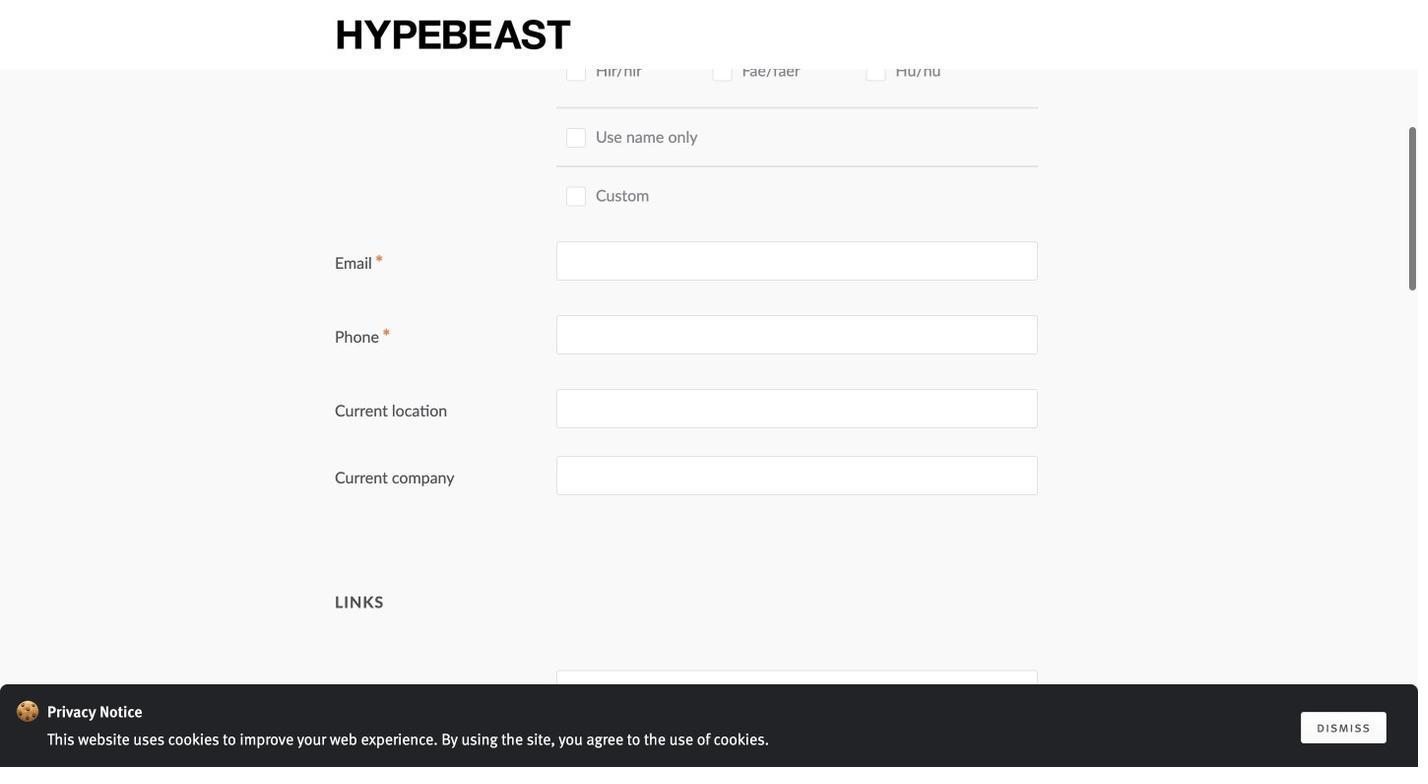 Task type: vqa. For each thing, say whether or not it's contained in the screenshot.
checkbox
yes



Task type: describe. For each thing, give the bounding box(es) containing it.
hypebeast logo image
[[335, 17, 573, 52]]



Task type: locate. For each thing, give the bounding box(es) containing it.
None checkbox
[[567, 5, 586, 25], [713, 5, 733, 25], [866, 5, 886, 25], [567, 62, 586, 81], [713, 62, 733, 81], [567, 187, 586, 206], [567, 5, 586, 25], [713, 5, 733, 25], [866, 5, 886, 25], [567, 62, 586, 81], [713, 62, 733, 81], [567, 187, 586, 206]]

None email field
[[557, 241, 1039, 281]]

None text field
[[557, 389, 1039, 428], [557, 456, 1039, 496], [557, 671, 1039, 710], [557, 389, 1039, 428], [557, 456, 1039, 496], [557, 671, 1039, 710]]

None text field
[[557, 315, 1039, 355], [557, 744, 1039, 768], [557, 315, 1039, 355], [557, 744, 1039, 768]]

None checkbox
[[866, 62, 886, 81], [567, 128, 586, 148], [866, 62, 886, 81], [567, 128, 586, 148]]



